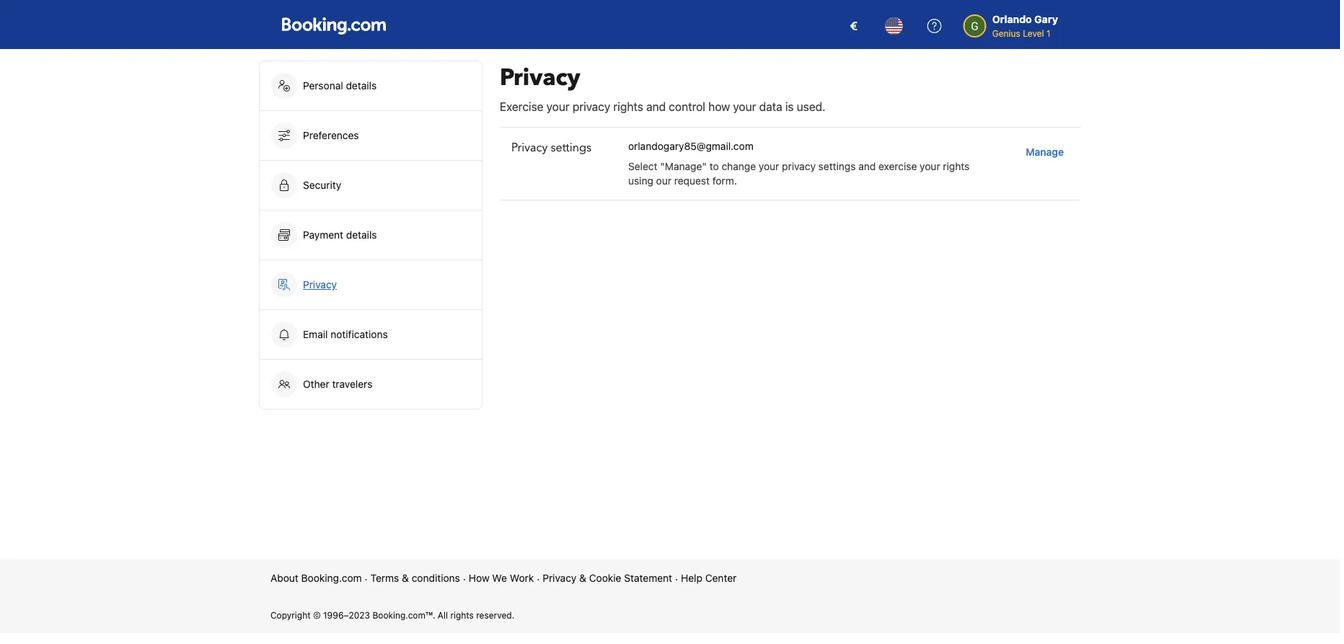 Task type: describe. For each thing, give the bounding box(es) containing it.
and inside privacy exercise your privacy rights and control how your data is used.
[[646, 100, 666, 114]]

privacy for privacy settings
[[511, 140, 548, 156]]

to
[[709, 160, 719, 172]]

your right change
[[759, 160, 779, 172]]

conditions
[[412, 572, 460, 584]]

security link
[[260, 161, 482, 210]]

change
[[722, 160, 756, 172]]

help
[[681, 572, 702, 584]]

privacy settings
[[511, 140, 592, 156]]

center
[[705, 572, 737, 584]]

booking.com
[[301, 572, 362, 584]]

used.
[[797, 100, 825, 114]]

1
[[1046, 28, 1050, 38]]

gary
[[1034, 13, 1058, 25]]

privacy inside privacy exercise your privacy rights and control how your data is used.
[[573, 100, 610, 114]]

terms & conditions
[[370, 572, 460, 584]]

travelers
[[332, 378, 372, 390]]

exercise
[[878, 160, 917, 172]]

2 vertical spatial rights
[[450, 610, 474, 620]]

"manage"
[[660, 160, 707, 172]]

email notifications
[[303, 329, 388, 340]]

terms
[[370, 572, 399, 584]]

how
[[708, 100, 730, 114]]

is
[[785, 100, 794, 114]]

how we work
[[469, 572, 534, 584]]

about booking.com
[[270, 572, 362, 584]]

preferences
[[303, 129, 359, 141]]

personal
[[303, 80, 343, 92]]

and inside select "manage" to change your privacy settings and exercise your rights using our request form.
[[858, 160, 876, 172]]

orlando gary genius level 1
[[992, 13, 1058, 38]]

personal details link
[[260, 61, 482, 110]]

other travelers
[[303, 378, 372, 390]]

terms & conditions link
[[370, 571, 460, 586]]

form.
[[712, 175, 737, 187]]

€ button
[[836, 9, 871, 43]]

our
[[656, 175, 671, 187]]

we
[[492, 572, 507, 584]]

privacy inside select "manage" to change your privacy settings and exercise your rights using our request form.
[[782, 160, 816, 172]]

reserved.
[[476, 610, 514, 620]]

email
[[303, 329, 328, 340]]

& for privacy
[[579, 572, 586, 584]]

using
[[628, 175, 653, 187]]

select
[[628, 160, 657, 172]]

your right the 'how'
[[733, 100, 756, 114]]

manage
[[1026, 146, 1064, 158]]

orlandogary85@gmail.com
[[628, 140, 753, 152]]

manage link
[[1020, 139, 1070, 165]]

privacy & cookie statement
[[543, 572, 672, 584]]



Task type: vqa. For each thing, say whether or not it's contained in the screenshot.
2nd Edit dropdown button
no



Task type: locate. For each thing, give the bounding box(es) containing it.
rights inside select "manage" to change your privacy settings and exercise your rights using our request form.
[[943, 160, 970, 172]]

booking.com™.
[[372, 610, 435, 620]]

how we work link
[[469, 571, 534, 586]]

1 details from the top
[[346, 80, 377, 92]]

privacy right change
[[782, 160, 816, 172]]

control
[[669, 100, 705, 114]]

1996–2023
[[323, 610, 370, 620]]

0 horizontal spatial rights
[[450, 610, 474, 620]]

other
[[303, 378, 329, 390]]

payment details link
[[260, 211, 482, 260]]

1 vertical spatial and
[[858, 160, 876, 172]]

1 horizontal spatial &
[[579, 572, 586, 584]]

2 & from the left
[[579, 572, 586, 584]]

copyright © 1996–2023 booking.com™. all rights reserved.
[[270, 610, 514, 620]]

privacy up the privacy settings
[[573, 100, 610, 114]]

€
[[850, 19, 857, 33]]

privacy
[[500, 62, 580, 93], [511, 140, 548, 156], [303, 279, 337, 291], [543, 572, 577, 584]]

details right 'personal'
[[346, 80, 377, 92]]

rights left control
[[613, 100, 643, 114]]

rights
[[613, 100, 643, 114], [943, 160, 970, 172], [450, 610, 474, 620]]

2 details from the top
[[346, 229, 377, 241]]

& for terms
[[402, 572, 409, 584]]

details for payment details
[[346, 229, 377, 241]]

privacy link
[[260, 260, 482, 309]]

0 vertical spatial and
[[646, 100, 666, 114]]

privacy inside privacy exercise your privacy rights and control how your data is used.
[[500, 62, 580, 93]]

1 vertical spatial privacy
[[782, 160, 816, 172]]

privacy exercise your privacy rights and control how your data is used.
[[500, 62, 825, 114]]

& left "cookie"
[[579, 572, 586, 584]]

genius
[[992, 28, 1020, 38]]

your
[[546, 100, 570, 114], [733, 100, 756, 114], [759, 160, 779, 172], [920, 160, 940, 172]]

your right the exercise
[[546, 100, 570, 114]]

0 vertical spatial settings
[[551, 140, 592, 156]]

1 horizontal spatial settings
[[818, 160, 856, 172]]

2 horizontal spatial rights
[[943, 160, 970, 172]]

settings
[[551, 140, 592, 156], [818, 160, 856, 172]]

privacy & cookie statement link
[[543, 571, 672, 586]]

details
[[346, 80, 377, 92], [346, 229, 377, 241]]

request
[[674, 175, 710, 187]]

notifications
[[331, 329, 388, 340]]

and left control
[[646, 100, 666, 114]]

0 horizontal spatial privacy
[[573, 100, 610, 114]]

& right terms
[[402, 572, 409, 584]]

all
[[438, 610, 448, 620]]

privacy down payment
[[303, 279, 337, 291]]

©
[[313, 610, 321, 620]]

privacy for privacy
[[303, 279, 337, 291]]

privacy down the exercise
[[511, 140, 548, 156]]

1 & from the left
[[402, 572, 409, 584]]

1 horizontal spatial rights
[[613, 100, 643, 114]]

work
[[510, 572, 534, 584]]

1 horizontal spatial privacy
[[782, 160, 816, 172]]

personal details
[[303, 80, 377, 92]]

email notifications link
[[260, 310, 482, 359]]

rights right all
[[450, 610, 474, 620]]

details for personal details
[[346, 80, 377, 92]]

help center
[[681, 572, 737, 584]]

and left exercise
[[858, 160, 876, 172]]

0 horizontal spatial and
[[646, 100, 666, 114]]

about booking.com link
[[270, 571, 362, 586]]

1 horizontal spatial and
[[858, 160, 876, 172]]

0 vertical spatial rights
[[613, 100, 643, 114]]

payment details
[[303, 229, 380, 241]]

0 horizontal spatial settings
[[551, 140, 592, 156]]

details right payment
[[346, 229, 377, 241]]

0 horizontal spatial &
[[402, 572, 409, 584]]

exercise
[[500, 100, 543, 114]]

privacy right the work
[[543, 572, 577, 584]]

rights inside privacy exercise your privacy rights and control how your data is used.
[[613, 100, 643, 114]]

privacy for privacy & cookie statement
[[543, 572, 577, 584]]

privacy for privacy exercise your privacy rights and control how your data is used.
[[500, 62, 580, 93]]

cookie
[[589, 572, 621, 584]]

1 vertical spatial settings
[[818, 160, 856, 172]]

0 vertical spatial details
[[346, 80, 377, 92]]

1 vertical spatial rights
[[943, 160, 970, 172]]

payment
[[303, 229, 343, 241]]

data
[[759, 100, 782, 114]]

&
[[402, 572, 409, 584], [579, 572, 586, 584]]

settings inside select "manage" to change your privacy settings and exercise your rights using our request form.
[[818, 160, 856, 172]]

rights right exercise
[[943, 160, 970, 172]]

select "manage" to change your privacy settings and exercise your rights using our request form.
[[628, 160, 970, 187]]

and
[[646, 100, 666, 114], [858, 160, 876, 172]]

about
[[270, 572, 298, 584]]

security
[[303, 179, 341, 191]]

privacy
[[573, 100, 610, 114], [782, 160, 816, 172]]

other travelers link
[[260, 360, 482, 409]]

copyright
[[270, 610, 311, 620]]

level
[[1023, 28, 1044, 38]]

preferences link
[[260, 111, 482, 160]]

statement
[[624, 572, 672, 584]]

orlando
[[992, 13, 1032, 25]]

0 vertical spatial privacy
[[573, 100, 610, 114]]

1 vertical spatial details
[[346, 229, 377, 241]]

how
[[469, 572, 489, 584]]

privacy up the exercise
[[500, 62, 580, 93]]

your right exercise
[[920, 160, 940, 172]]

help center link
[[681, 571, 737, 586]]



